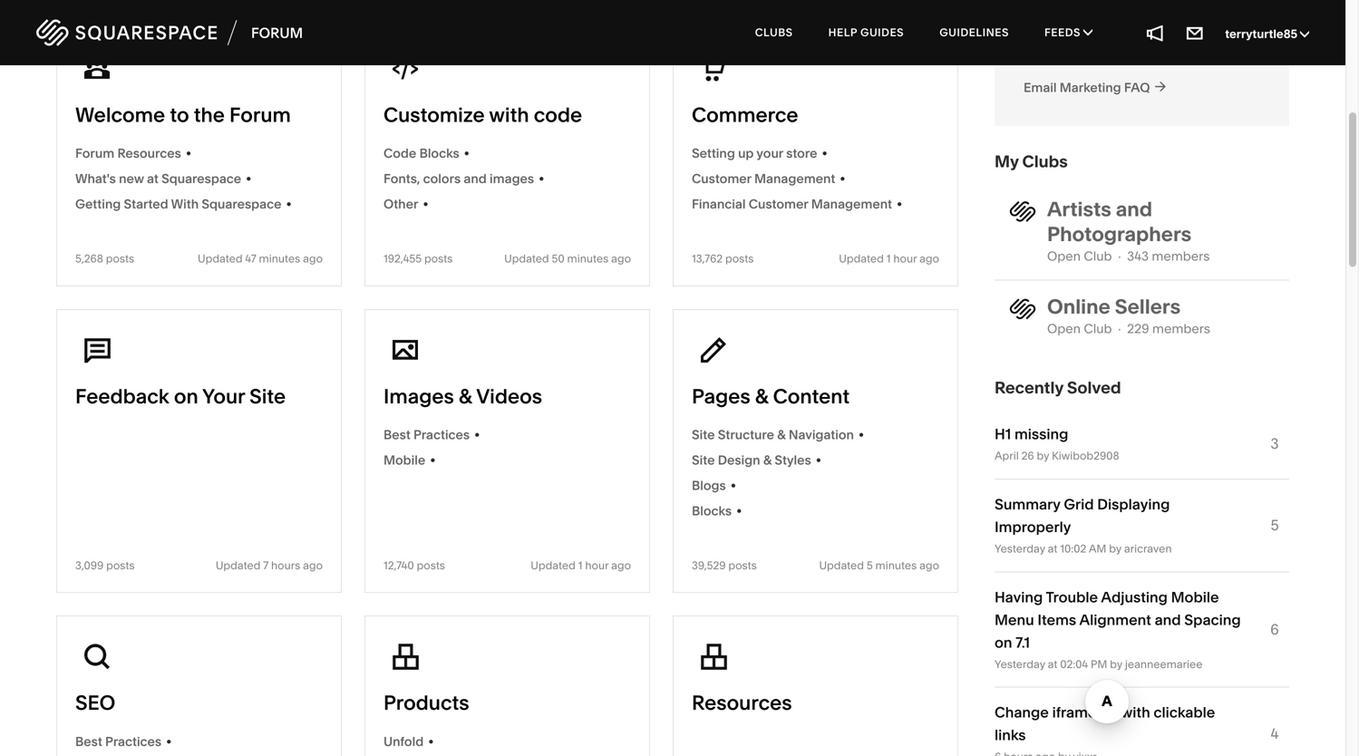 Task type: describe. For each thing, give the bounding box(es) containing it.
updated 1 hour ago for images & videos
[[531, 559, 631, 572]]

online sellers open club               ·        229 members
[[1047, 294, 1210, 336]]

-
[[1193, 0, 1198, 15]]

6
[[1270, 621, 1279, 638]]

email marketing faq link
[[1024, 78, 1260, 97]]

1 vertical spatial forum
[[75, 145, 114, 161]]

1 for commerce
[[886, 252, 891, 265]]

circle image for getting started with squarespace
[[287, 202, 291, 206]]

summary
[[995, 495, 1060, 513]]

5,268
[[75, 252, 103, 265]]

sellers
[[1115, 294, 1181, 319]]

02:04
[[1060, 658, 1088, 671]]

1 vertical spatial best practices link
[[75, 732, 323, 752]]

12,740 posts
[[383, 559, 445, 572]]

circle image for site design & styles
[[817, 458, 820, 462]]

circle image for code blocks
[[465, 151, 469, 156]]

welcome
[[75, 102, 165, 127]]

images & videos
[[383, 384, 542, 408]]

hour for images & videos
[[585, 559, 609, 572]]

email marketing faq
[[1024, 80, 1153, 95]]

blocks inside blocks link
[[692, 503, 732, 518]]

guidelines
[[939, 26, 1009, 39]]

images & videos link
[[383, 384, 631, 425]]

guides
[[860, 26, 904, 39]]

1 vertical spatial clubs
[[1022, 152, 1068, 172]]

help
[[828, 26, 857, 39]]

4
[[1271, 725, 1279, 742]]

url
[[1100, 704, 1118, 721]]

minutes for customize with code
[[567, 252, 609, 265]]

0 vertical spatial best practices link
[[383, 425, 631, 445]]

up
[[738, 145, 754, 161]]

& left videos
[[459, 384, 472, 408]]

updated for pages & content
[[819, 559, 864, 572]]

with inside change iframe url with clickable links
[[1121, 704, 1150, 721]]

3,099
[[75, 559, 104, 572]]

online sellers image
[[1007, 293, 1038, 324]]

missing
[[1014, 425, 1068, 443]]

feedback on your site
[[75, 384, 286, 408]]

menu
[[995, 611, 1034, 629]]

site design & styles
[[692, 452, 811, 468]]

change
[[995, 704, 1049, 721]]

having trouble adjusting mobile menu items alignment and spacing on 7.1 link
[[995, 588, 1241, 651]]

links
[[995, 726, 1026, 744]]

circle image for unfold link
[[429, 739, 433, 744]]

marketing
[[1060, 80, 1121, 95]]

your
[[756, 145, 783, 161]]

photographers
[[1047, 222, 1192, 246]]

updated 50 minutes ago
[[504, 252, 631, 265]]

having trouble adjusting mobile menu items alignment and spacing on 7.1 yesterday at 02:04  pm by jeanneemariee
[[995, 588, 1241, 671]]

ago for pages & content
[[919, 559, 939, 572]]

on inside having trouble adjusting mobile menu items alignment and spacing on 7.1 yesterday at 02:04  pm by jeanneemariee
[[995, 634, 1012, 651]]

summary grid displaying improperly yesterday at 10:02  am by aricraven
[[995, 495, 1172, 555]]

artists and photographers open club               ·        343 members
[[1047, 197, 1210, 264]]

customer management link
[[692, 169, 939, 189]]

messages image
[[1185, 23, 1205, 43]]

0 horizontal spatial resources
[[117, 145, 181, 161]]

help guides
[[828, 26, 904, 39]]

spacing
[[1184, 611, 1241, 629]]

posts for welcome to the forum
[[106, 252, 134, 265]]

updated 47 minutes ago
[[198, 252, 323, 265]]

13,762
[[692, 252, 723, 265]]

getting started with squarespace
[[75, 196, 281, 212]]

posts for customize with code
[[424, 252, 453, 265]]

39,529 posts
[[692, 559, 757, 572]]

ago for images & videos
[[611, 559, 631, 572]]

site for site structure & navigation
[[692, 427, 715, 442]]

with
[[171, 196, 199, 212]]

setting
[[692, 145, 735, 161]]

site structure & navigation link
[[692, 425, 939, 445]]

feeds link
[[1028, 9, 1109, 56]]

and inside having trouble adjusting mobile menu items alignment and spacing on 7.1 yesterday at 02:04  pm by jeanneemariee
[[1155, 611, 1181, 629]]

343
[[1127, 249, 1149, 264]]

yesterday inside summary grid displaying improperly yesterday at 10:02  am by aricraven
[[995, 542, 1045, 555]]

2023
[[1090, 19, 1120, 35]]

updated for customize with code
[[504, 252, 549, 265]]

h1 missing april 26 by kiwibob2908
[[995, 425, 1119, 462]]

pages & content
[[692, 384, 850, 408]]

welcome to the forum
[[75, 102, 291, 127]]

grid
[[1064, 495, 1094, 513]]

getting started with squarespace link
[[75, 194, 323, 214]]

circle image down seo link
[[167, 739, 171, 744]]

welcome to the forum link
[[75, 102, 323, 144]]

products
[[383, 691, 469, 715]]

10:02
[[1060, 542, 1086, 555]]

squarespace for what's new at squarespace - november 2023
[[1110, 0, 1190, 15]]

displaying
[[1097, 495, 1170, 513]]

code
[[534, 102, 582, 127]]

minutes for pages & content
[[875, 559, 917, 572]]

circle image up mobile link at the bottom left of page
[[475, 432, 479, 437]]

financial customer management
[[692, 196, 892, 212]]

circle image for site structure & navigation
[[859, 432, 863, 437]]

blogs link
[[692, 476, 939, 496]]

seo link
[[75, 691, 323, 732]]

circle image for "blogs" 'link'
[[731, 483, 735, 488]]

blocks inside code blocks link
[[419, 145, 459, 161]]

what's new at squarespace - november 2023
[[1024, 0, 1198, 35]]

terryturtle85
[[1225, 27, 1300, 41]]

12,740
[[383, 559, 414, 572]]

updated 1 hour ago for commerce
[[839, 252, 939, 265]]

other link
[[383, 194, 631, 214]]

0 vertical spatial mobile
[[383, 452, 425, 468]]

7
[[263, 559, 268, 572]]

images
[[490, 171, 534, 186]]

your
[[202, 384, 245, 408]]

summary grid displaying improperly link
[[995, 495, 1170, 536]]

0 vertical spatial site
[[249, 384, 286, 408]]

ago for customize with code
[[611, 252, 631, 265]]

what's for what's new at squarespace - november 2023
[[1024, 0, 1064, 15]]

feedback on your site link
[[75, 384, 323, 425]]

pm
[[1091, 658, 1107, 671]]

5,268 posts
[[75, 252, 134, 265]]

new for what's new at squarespace - november 2023
[[1067, 0, 1092, 15]]

open inside online sellers open club               ·        229 members
[[1047, 321, 1081, 336]]

circle image for other link
[[424, 202, 428, 206]]

circle image for fonts, colors and images link
[[540, 176, 543, 181]]

caret down image
[[1084, 27, 1093, 38]]

notifications image
[[1145, 23, 1165, 43]]

content
[[773, 384, 850, 408]]

circle image for the setting up your store link
[[823, 151, 827, 156]]

online sellers link
[[1047, 294, 1181, 319]]

best for bottommost best practices link
[[75, 734, 102, 749]]

by inside summary grid displaying improperly yesterday at 10:02  am by aricraven
[[1109, 542, 1121, 555]]

forum resources
[[75, 145, 181, 161]]

at inside summary grid displaying improperly yesterday at 10:02  am by aricraven
[[1048, 542, 1057, 555]]

the
[[194, 102, 225, 127]]

club inside artists and photographers open club               ·        343 members
[[1084, 249, 1112, 264]]



Task type: locate. For each thing, give the bounding box(es) containing it.
clubs link
[[739, 9, 809, 56]]

2 horizontal spatial and
[[1155, 611, 1181, 629]]

iframe
[[1052, 704, 1097, 721]]

1 horizontal spatial best
[[383, 427, 410, 442]]

artists and photographers image
[[1007, 196, 1038, 227]]

management up the financial customer management at the right
[[754, 171, 835, 186]]

1 yesterday from the top
[[995, 542, 1045, 555]]

1 vertical spatial mobile
[[1171, 588, 1219, 606]]

resources link
[[692, 691, 939, 732]]

0 horizontal spatial best practices
[[75, 734, 161, 749]]

pages
[[692, 384, 750, 408]]

circle image down site design & styles
[[737, 509, 741, 513]]

0 vertical spatial yesterday
[[995, 542, 1045, 555]]

squarespace inside what's new at squarespace - november 2023
[[1110, 0, 1190, 15]]

updated for images & videos
[[531, 559, 576, 572]]

1 members from the top
[[1152, 249, 1210, 264]]

clickable
[[1154, 704, 1215, 721]]

by inside having trouble adjusting mobile menu items alignment and spacing on 7.1 yesterday at 02:04  pm by jeanneemariee
[[1110, 658, 1122, 671]]

2 yesterday from the top
[[995, 658, 1045, 671]]

updated 7 hours ago
[[216, 559, 323, 572]]

best practices for circle image below seo link
[[75, 734, 161, 749]]

0 horizontal spatial new
[[119, 171, 144, 186]]

commerce link
[[692, 102, 939, 144]]

blocks link
[[692, 501, 939, 521]]

clubs left the help
[[755, 26, 793, 39]]

what's
[[1024, 0, 1064, 15], [75, 171, 116, 186]]

posts right 39,529
[[728, 559, 757, 572]]

my
[[995, 152, 1019, 172]]

blocks up colors at the top of page
[[419, 145, 459, 161]]

1 vertical spatial blocks
[[692, 503, 732, 518]]

1 horizontal spatial with
[[1121, 704, 1150, 721]]

products link
[[383, 691, 631, 732]]

getting
[[75, 196, 121, 212]]

13,762 posts
[[692, 252, 754, 265]]

on left 7.1
[[995, 634, 1012, 651]]

1 horizontal spatial new
[[1067, 0, 1092, 15]]

1 vertical spatial 1
[[578, 559, 582, 572]]

0 vertical spatial members
[[1152, 249, 1210, 264]]

squarespace for getting started with squarespace
[[202, 196, 281, 212]]

alignment
[[1079, 611, 1151, 629]]

circle image inside mobile link
[[431, 458, 435, 462]]

posts for pages & content
[[728, 559, 757, 572]]

circle image inside site structure & navigation 'link'
[[859, 432, 863, 437]]

best for best practices link to the top
[[383, 427, 410, 442]]

what's up getting
[[75, 171, 116, 186]]

1 vertical spatial updated 1 hour ago
[[531, 559, 631, 572]]

1 vertical spatial members
[[1152, 321, 1210, 336]]

0 vertical spatial club
[[1084, 249, 1112, 264]]

forum right the
[[229, 102, 291, 127]]

my clubs
[[995, 152, 1068, 172]]

1 horizontal spatial clubs
[[1022, 152, 1068, 172]]

and inside artists and photographers open club               ·        343 members
[[1116, 197, 1152, 221]]

0 vertical spatial customer
[[692, 171, 751, 186]]

and down adjusting
[[1155, 611, 1181, 629]]

mobile down images
[[383, 452, 425, 468]]

0 vertical spatial with
[[489, 102, 529, 127]]

images
[[383, 384, 454, 408]]

members right 343
[[1152, 249, 1210, 264]]

practices down images & videos
[[413, 427, 470, 442]]

circle image up updated 47 minutes ago
[[287, 202, 291, 206]]

& up site structure & navigation
[[755, 384, 768, 408]]

1 for images & videos
[[578, 559, 582, 572]]

trouble
[[1046, 588, 1098, 606]]

circle image inside forum resources link
[[187, 151, 190, 156]]

by right 26
[[1037, 449, 1049, 462]]

0 vertical spatial by
[[1037, 449, 1049, 462]]

practices for circle image on top of mobile link at the bottom left of page
[[413, 427, 470, 442]]

0 horizontal spatial clubs
[[755, 26, 793, 39]]

2 members from the top
[[1152, 321, 1210, 336]]

0 horizontal spatial design
[[718, 452, 760, 468]]

on
[[174, 384, 198, 408], [995, 634, 1012, 651]]

customize
[[383, 102, 485, 127]]

recently solved
[[995, 378, 1121, 398]]

customer inside customer management link
[[692, 171, 751, 186]]

forum down welcome
[[75, 145, 114, 161]]

fonts, colors and images link
[[383, 169, 631, 189]]

1 horizontal spatial minutes
[[567, 252, 609, 265]]

site inside 'link'
[[692, 427, 715, 442]]

november
[[1024, 19, 1087, 35]]

hour for commerce
[[893, 252, 917, 265]]

& left styles at bottom
[[763, 452, 772, 468]]

1 vertical spatial by
[[1109, 542, 1121, 555]]

circle image right store
[[823, 151, 827, 156]]

site for site design & styles
[[692, 452, 715, 468]]

3
[[1271, 435, 1279, 453]]

open inside artists and photographers open club               ·        343 members
[[1047, 249, 1081, 264]]

5 down blocks link
[[867, 559, 873, 572]]

circle image up fonts, colors and images
[[465, 151, 469, 156]]

0 vertical spatial on
[[174, 384, 198, 408]]

circle image right images
[[540, 176, 543, 181]]

faq
[[1124, 80, 1150, 95]]

0 horizontal spatial best practices link
[[75, 732, 323, 752]]

circle image inside the setting up your store link
[[823, 151, 827, 156]]

1 horizontal spatial best practices link
[[383, 425, 631, 445]]

circle image down forum resources link
[[247, 176, 251, 181]]

practices for circle image below seo link
[[105, 734, 161, 749]]

updated for welcome to the forum
[[198, 252, 243, 265]]

0 horizontal spatial on
[[174, 384, 198, 408]]

by right 'pm'
[[1110, 658, 1122, 671]]

0 vertical spatial forum
[[229, 102, 291, 127]]

squarespace forum image
[[36, 17, 303, 48]]

unfold
[[383, 734, 424, 749]]

forum resources link
[[75, 144, 323, 164]]

online
[[1047, 294, 1110, 319]]

5 down 3
[[1271, 516, 1279, 534]]

0 vertical spatial practices
[[413, 427, 470, 442]]

0 vertical spatial hour
[[893, 252, 917, 265]]

circle image
[[187, 151, 190, 156], [823, 151, 827, 156], [540, 176, 543, 181], [841, 176, 845, 181], [424, 202, 428, 206], [475, 432, 479, 437], [431, 458, 435, 462], [731, 483, 735, 488], [167, 739, 171, 744], [429, 739, 433, 744]]

at inside what's new at squarespace - november 2023
[[1095, 0, 1107, 15]]

caret down image
[[1300, 27, 1309, 40]]

circle image down images
[[431, 458, 435, 462]]

setting up your store
[[692, 145, 817, 161]]

what's up the november
[[1024, 0, 1064, 15]]

by inside h1 missing april 26 by kiwibob2908
[[1037, 449, 1049, 462]]

trends
[[1131, 50, 1173, 65]]

0 horizontal spatial with
[[489, 102, 529, 127]]

1 horizontal spatial best practices
[[383, 427, 470, 442]]

blocks down blogs
[[692, 503, 732, 518]]

circle image for blocks
[[737, 509, 741, 513]]

squarespace for what's new at squarespace
[[161, 171, 241, 186]]

2 vertical spatial site
[[692, 452, 715, 468]]

posts right 192,455 on the top left of page
[[424, 252, 453, 265]]

new inside what's new at squarespace - november 2023
[[1067, 0, 1092, 15]]

1 vertical spatial customer
[[749, 196, 808, 212]]

and right colors at the top of page
[[464, 171, 487, 186]]

circle image inside site design & styles link
[[817, 458, 820, 462]]

1 horizontal spatial 5
[[1271, 516, 1279, 534]]

1 vertical spatial practices
[[105, 734, 161, 749]]

started
[[124, 196, 168, 212]]

circle image inside getting started with squarespace link
[[287, 202, 291, 206]]

with right url
[[1121, 704, 1150, 721]]

229
[[1127, 321, 1149, 336]]

2 horizontal spatial minutes
[[875, 559, 917, 572]]

circle image inside unfold link
[[429, 739, 433, 744]]

best practices down images
[[383, 427, 470, 442]]

pages & content link
[[692, 384, 939, 425]]

circle image inside other link
[[424, 202, 428, 206]]

design
[[1086, 50, 1129, 65], [718, 452, 760, 468]]

0 vertical spatial clubs
[[755, 26, 793, 39]]

1 horizontal spatial forum
[[229, 102, 291, 127]]

other
[[383, 196, 418, 212]]

1 vertical spatial site
[[692, 427, 715, 442]]

practices down seo
[[105, 734, 161, 749]]

1 horizontal spatial on
[[995, 634, 1012, 651]]

new for what's new at squarespace
[[119, 171, 144, 186]]

circle image right blogs
[[731, 483, 735, 488]]

1 horizontal spatial mobile
[[1171, 588, 1219, 606]]

h1
[[995, 425, 1011, 443]]

at up started
[[147, 171, 159, 186]]

kiwibob2908
[[1052, 449, 1119, 462]]

1 vertical spatial club
[[1084, 321, 1112, 336]]

at up 2023
[[1095, 0, 1107, 15]]

design inside site design & styles link
[[718, 452, 760, 468]]

site
[[249, 384, 286, 408], [692, 427, 715, 442], [692, 452, 715, 468]]

web
[[1056, 50, 1083, 65]]

new down 'forum resources'
[[119, 171, 144, 186]]

club
[[1084, 249, 1112, 264], [1084, 321, 1112, 336]]

at inside having trouble adjusting mobile menu items alignment and spacing on 7.1 yesterday at 02:04  pm by jeanneemariee
[[1048, 658, 1057, 671]]

1 vertical spatial and
[[1116, 197, 1152, 221]]

commerce
[[692, 102, 798, 127]]

192,455 posts
[[383, 252, 453, 265]]

site right your
[[249, 384, 286, 408]]

open down online
[[1047, 321, 1081, 336]]

1 vertical spatial squarespace
[[161, 171, 241, 186]]

1 horizontal spatial blocks
[[692, 503, 732, 518]]

design down 2023
[[1086, 50, 1129, 65]]

recently
[[995, 378, 1063, 398]]

am
[[1089, 542, 1106, 555]]

0 vertical spatial best
[[383, 427, 410, 442]]

change iframe url with clickable links
[[995, 704, 1215, 744]]

0 horizontal spatial practices
[[105, 734, 161, 749]]

0 vertical spatial new
[[1067, 0, 1092, 15]]

posts right 3,099
[[106, 559, 135, 572]]

0 vertical spatial updated 1 hour ago
[[839, 252, 939, 265]]

best practices
[[383, 427, 470, 442], [75, 734, 161, 749]]

1 vertical spatial on
[[995, 634, 1012, 651]]

members down sellers
[[1152, 321, 1210, 336]]

1 open from the top
[[1047, 249, 1081, 264]]

design inside "2024 web design trends" link
[[1086, 50, 1129, 65]]

0 horizontal spatial and
[[464, 171, 487, 186]]

1 vertical spatial what's
[[75, 171, 116, 186]]

47
[[245, 252, 256, 265]]

0 horizontal spatial mobile
[[383, 452, 425, 468]]

0 vertical spatial and
[[464, 171, 487, 186]]

1 horizontal spatial design
[[1086, 50, 1129, 65]]

what's new at squarespace - november 2023 link
[[1024, 0, 1260, 36]]

0 vertical spatial 5
[[1271, 516, 1279, 534]]

1 vertical spatial new
[[119, 171, 144, 186]]

circle image up what's new at squarespace link
[[187, 151, 190, 156]]

1 vertical spatial best practices
[[75, 734, 161, 749]]

best practices down seo
[[75, 734, 161, 749]]

club down online sellers link
[[1084, 321, 1112, 336]]

posts right 12,740 at the bottom of page
[[417, 559, 445, 572]]

& inside 'link'
[[777, 427, 786, 442]]

on left your
[[174, 384, 198, 408]]

1 horizontal spatial and
[[1116, 197, 1152, 221]]

1 vertical spatial 5
[[867, 559, 873, 572]]

1 vertical spatial open
[[1047, 321, 1081, 336]]

0 vertical spatial resources
[[117, 145, 181, 161]]

resources
[[117, 145, 181, 161], [692, 691, 792, 715]]

structure
[[718, 427, 774, 442]]

circle image for forum resources link
[[187, 151, 190, 156]]

0 horizontal spatial updated 1 hour ago
[[531, 559, 631, 572]]

customer down customer management on the top right
[[749, 196, 808, 212]]

1 vertical spatial hour
[[585, 559, 609, 572]]

best down images
[[383, 427, 410, 442]]

and up photographers
[[1116, 197, 1152, 221]]

circle image down the setting up your store link
[[841, 176, 845, 181]]

1 vertical spatial design
[[718, 452, 760, 468]]

0 horizontal spatial hour
[[585, 559, 609, 572]]

videos
[[476, 384, 542, 408]]

circle image inside fonts, colors and images link
[[540, 176, 543, 181]]

0 horizontal spatial blocks
[[419, 145, 459, 161]]

1 club from the top
[[1084, 249, 1112, 264]]

posts for commerce
[[725, 252, 754, 265]]

with
[[489, 102, 529, 127], [1121, 704, 1150, 721]]

1 horizontal spatial hour
[[893, 252, 917, 265]]

0 vertical spatial what's
[[1024, 0, 1064, 15]]

clubs inside 'link'
[[755, 26, 793, 39]]

circle image inside blocks link
[[737, 509, 741, 513]]

3,099 posts
[[75, 559, 135, 572]]

navigation
[[789, 427, 854, 442]]

circle image inside what's new at squarespace link
[[247, 176, 251, 181]]

0 horizontal spatial 1
[[578, 559, 582, 572]]

members inside online sellers open club               ·        229 members
[[1152, 321, 1210, 336]]

customer inside financial customer management link
[[749, 196, 808, 212]]

by right am
[[1109, 542, 1121, 555]]

circle image down customer management link
[[898, 202, 901, 206]]

code
[[383, 145, 416, 161]]

circle image for customer management link
[[841, 176, 845, 181]]

items
[[1037, 611, 1076, 629]]

circle image for mobile link at the bottom left of page
[[431, 458, 435, 462]]

squarespace up notifications icon
[[1110, 0, 1190, 15]]

financial customer management link
[[692, 194, 939, 214]]

yesterday down 7.1
[[995, 658, 1045, 671]]

fonts, colors and images
[[383, 171, 534, 186]]

management down customer management link
[[811, 196, 892, 212]]

1 vertical spatial best
[[75, 734, 102, 749]]

2 vertical spatial and
[[1155, 611, 1181, 629]]

posts right 5,268
[[106, 252, 134, 265]]

0 horizontal spatial forum
[[75, 145, 114, 161]]

0 vertical spatial management
[[754, 171, 835, 186]]

circle image inside financial customer management link
[[898, 202, 901, 206]]

yesterday inside having trouble adjusting mobile menu items alignment and spacing on 7.1 yesterday at 02:04  pm by jeanneemariee
[[995, 658, 1045, 671]]

0 vertical spatial design
[[1086, 50, 1129, 65]]

club inside online sellers open club               ·        229 members
[[1084, 321, 1112, 336]]

& up styles at bottom
[[777, 427, 786, 442]]

circle image right other
[[424, 202, 428, 206]]

squarespace
[[1110, 0, 1190, 15], [161, 171, 241, 186], [202, 196, 281, 212]]

circle image for financial customer management
[[898, 202, 901, 206]]

customer up financial
[[692, 171, 751, 186]]

minutes for welcome to the forum
[[259, 252, 300, 265]]

open down artists
[[1047, 249, 1081, 264]]

clubs right my
[[1022, 152, 1068, 172]]

0 vertical spatial blocks
[[419, 145, 459, 161]]

ago for commerce
[[919, 252, 939, 265]]

site down pages
[[692, 427, 715, 442]]

squarespace down forum resources link
[[161, 171, 241, 186]]

circle image down site structure & navigation 'link' at the right bottom of page
[[817, 458, 820, 462]]

change iframe url with clickable links link
[[995, 704, 1215, 744]]

2 vertical spatial by
[[1110, 658, 1122, 671]]

mobile inside having trouble adjusting mobile menu items alignment and spacing on 7.1 yesterday at 02:04  pm by jeanneemariee
[[1171, 588, 1219, 606]]

fonts,
[[383, 171, 420, 186]]

updated
[[198, 252, 243, 265], [504, 252, 549, 265], [839, 252, 884, 265], [216, 559, 261, 572], [531, 559, 576, 572], [819, 559, 864, 572]]

squarespace down what's new at squarespace link
[[202, 196, 281, 212]]

clubs
[[755, 26, 793, 39], [1022, 152, 1068, 172]]

what's inside what's new at squarespace - november 2023
[[1024, 0, 1064, 15]]

posts for images & videos
[[417, 559, 445, 572]]

& inside 'link'
[[755, 384, 768, 408]]

setting up your store link
[[692, 144, 939, 164]]

posts right 13,762
[[725, 252, 754, 265]]

yesterday down improperly
[[995, 542, 1045, 555]]

circle image for what's new at squarespace
[[247, 176, 251, 181]]

0 vertical spatial 1
[[886, 252, 891, 265]]

0 vertical spatial open
[[1047, 249, 1081, 264]]

best down seo
[[75, 734, 102, 749]]

circle image
[[465, 151, 469, 156], [247, 176, 251, 181], [287, 202, 291, 206], [898, 202, 901, 206], [859, 432, 863, 437], [817, 458, 820, 462], [737, 509, 741, 513]]

1 vertical spatial resources
[[692, 691, 792, 715]]

2 open from the top
[[1047, 321, 1081, 336]]

updated for commerce
[[839, 252, 884, 265]]

ago for welcome to the forum
[[303, 252, 323, 265]]

best practices for circle image on top of mobile link at the bottom left of page
[[383, 427, 470, 442]]

h1 missing link
[[995, 425, 1068, 443]]

members inside artists and photographers open club               ·        343 members
[[1152, 249, 1210, 264]]

circle image right unfold on the bottom left of page
[[429, 739, 433, 744]]

at left 10:02
[[1048, 542, 1057, 555]]

what's new at squarespace
[[75, 171, 241, 186]]

aricraven link
[[1124, 542, 1172, 555]]

0 vertical spatial squarespace
[[1110, 0, 1190, 15]]

1 vertical spatial yesterday
[[995, 658, 1045, 671]]

0 horizontal spatial minutes
[[259, 252, 300, 265]]

0 horizontal spatial what's
[[75, 171, 116, 186]]

at inside what's new at squarespace link
[[147, 171, 159, 186]]

mobile up "spacing"
[[1171, 588, 1219, 606]]

financial
[[692, 196, 746, 212]]

1 horizontal spatial updated 1 hour ago
[[839, 252, 939, 265]]

1 horizontal spatial practices
[[413, 427, 470, 442]]

site up blogs
[[692, 452, 715, 468]]

what's for what's new at squarespace
[[75, 171, 116, 186]]

2 club from the top
[[1084, 321, 1112, 336]]

circle image inside code blocks link
[[465, 151, 469, 156]]

aricraven
[[1124, 542, 1172, 555]]

club down photographers
[[1084, 249, 1112, 264]]

hour
[[893, 252, 917, 265], [585, 559, 609, 572]]

jeanneemariee link
[[1125, 658, 1203, 671]]

0 horizontal spatial 5
[[867, 559, 873, 572]]

new up caret down icon
[[1067, 0, 1092, 15]]

hours
[[271, 559, 300, 572]]

circle image inside "blogs" 'link'
[[731, 483, 735, 488]]

having
[[995, 588, 1043, 606]]

at left 02:04
[[1048, 658, 1057, 671]]

0 vertical spatial best practices
[[383, 427, 470, 442]]

circle image right navigation at the bottom right of the page
[[859, 432, 863, 437]]

1 vertical spatial with
[[1121, 704, 1150, 721]]

customize with code
[[383, 102, 582, 127]]

0 horizontal spatial best
[[75, 734, 102, 749]]

1 vertical spatial management
[[811, 196, 892, 212]]

1 horizontal spatial what's
[[1024, 0, 1064, 15]]

1 horizontal spatial 1
[[886, 252, 891, 265]]

colors
[[423, 171, 461, 186]]

with up code blocks link
[[489, 102, 529, 127]]

design down structure
[[718, 452, 760, 468]]

email
[[1024, 80, 1057, 95]]

circle image inside customer management link
[[841, 176, 845, 181]]



Task type: vqa. For each thing, say whether or not it's contained in the screenshot.
views in 1 reply 496 views
no



